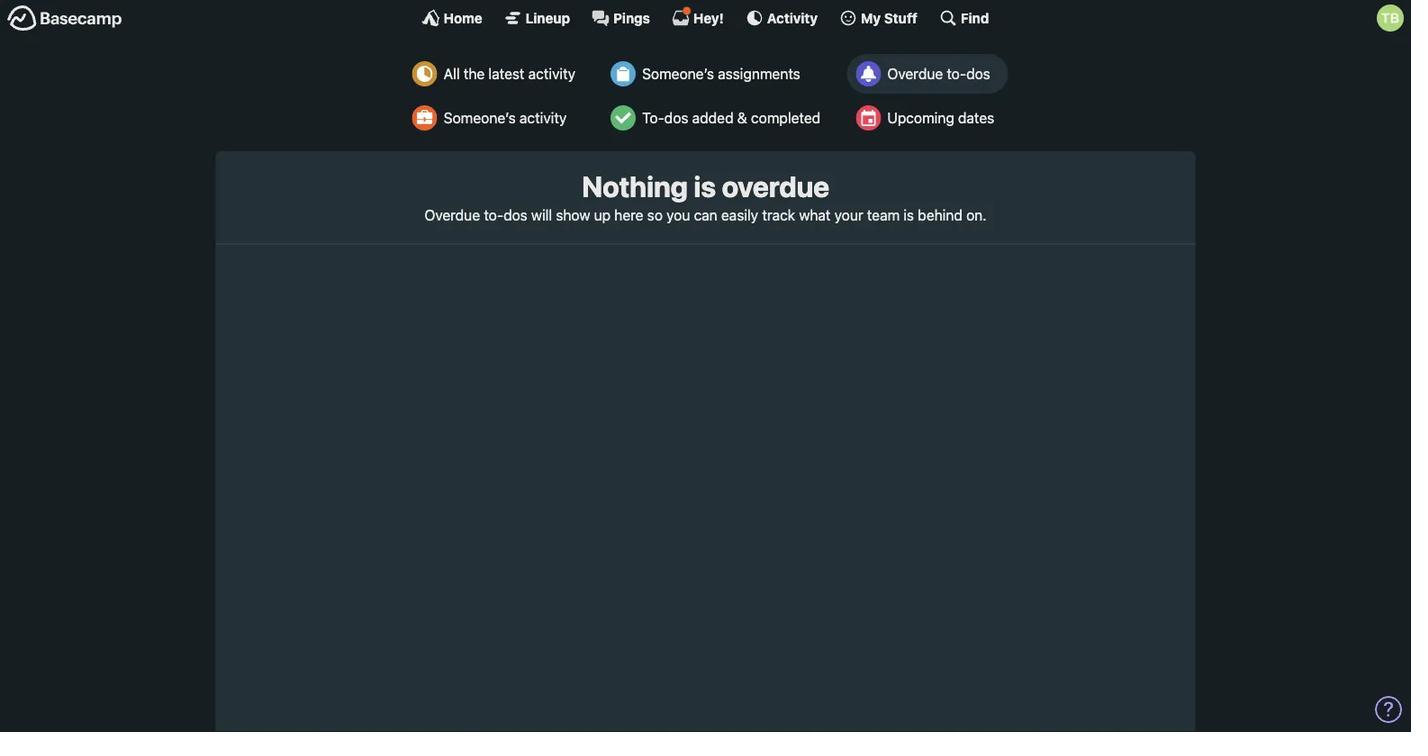 Task type: vqa. For each thing, say whether or not it's contained in the screenshot.
making
no



Task type: locate. For each thing, give the bounding box(es) containing it.
1 vertical spatial is
[[904, 206, 914, 223]]

someone's activity link
[[403, 98, 589, 138]]

activity
[[767, 10, 818, 26]]

tim burton image
[[1377, 5, 1404, 32]]

upcoming dates link
[[847, 98, 1008, 138]]

0 horizontal spatial someone's
[[444, 109, 516, 127]]

activity
[[528, 65, 575, 82], [519, 109, 567, 127]]

0 vertical spatial to-
[[947, 65, 966, 82]]

reports image
[[856, 61, 881, 86]]

1 vertical spatial dos
[[664, 109, 688, 127]]

nothing
[[582, 169, 688, 204]]

is up can on the top of the page
[[694, 169, 716, 204]]

my stuff
[[861, 10, 917, 26]]

overdue left will
[[424, 206, 480, 223]]

is right team
[[904, 206, 914, 223]]

is
[[694, 169, 716, 204], [904, 206, 914, 223]]

dos left will
[[503, 206, 527, 223]]

2 horizontal spatial dos
[[966, 65, 990, 82]]

all the latest activity link
[[403, 54, 589, 94]]

activity right the latest
[[528, 65, 575, 82]]

can
[[694, 206, 717, 223]]

schedule image
[[856, 105, 881, 131]]

0 horizontal spatial to-
[[484, 206, 503, 223]]

easily
[[721, 206, 758, 223]]

dos up dates
[[966, 65, 990, 82]]

overdue
[[887, 65, 943, 82], [424, 206, 480, 223]]

2 vertical spatial dos
[[503, 206, 527, 223]]

pings
[[613, 10, 650, 26]]

0 horizontal spatial dos
[[503, 206, 527, 223]]

home link
[[422, 9, 482, 27]]

overdue up upcoming
[[887, 65, 943, 82]]

0 vertical spatial activity
[[528, 65, 575, 82]]

1 horizontal spatial overdue
[[887, 65, 943, 82]]

someone's activity
[[444, 109, 567, 127]]

to- left will
[[484, 206, 503, 223]]

1 horizontal spatial is
[[904, 206, 914, 223]]

activity down all the latest activity on the top left of the page
[[519, 109, 567, 127]]

someone's
[[642, 65, 714, 82], [444, 109, 516, 127]]

team
[[867, 206, 900, 223]]

someone's assignments link
[[602, 54, 834, 94]]

to- up upcoming dates
[[947, 65, 966, 82]]

the
[[464, 65, 485, 82]]

main element
[[0, 0, 1411, 35]]

1 vertical spatial overdue
[[424, 206, 480, 223]]

someone's down 'the'
[[444, 109, 516, 127]]

find
[[961, 10, 989, 26]]

someone's up to-
[[642, 65, 714, 82]]

1 horizontal spatial to-
[[947, 65, 966, 82]]

person report image
[[412, 105, 437, 131]]

dos left added
[[664, 109, 688, 127]]

1 horizontal spatial dos
[[664, 109, 688, 127]]

latest
[[488, 65, 524, 82]]

1 horizontal spatial someone's
[[642, 65, 714, 82]]

dos
[[966, 65, 990, 82], [664, 109, 688, 127], [503, 206, 527, 223]]

my
[[861, 10, 881, 26]]

activity link
[[745, 9, 818, 27]]

to-dos added & completed link
[[602, 98, 834, 138]]

hey! button
[[672, 6, 724, 27]]

overdue to-dos
[[887, 65, 990, 82]]

0 vertical spatial overdue
[[887, 65, 943, 82]]

switch accounts image
[[7, 5, 122, 32]]

added
[[692, 109, 733, 127]]

my stuff button
[[839, 9, 917, 27]]

1 vertical spatial someone's
[[444, 109, 516, 127]]

1 vertical spatial to-
[[484, 206, 503, 223]]

all the latest activity
[[444, 65, 575, 82]]

0 horizontal spatial overdue
[[424, 206, 480, 223]]

dos inside to-dos added & completed link
[[664, 109, 688, 127]]

activity inside 'link'
[[528, 65, 575, 82]]

0 vertical spatial someone's
[[642, 65, 714, 82]]

0 horizontal spatial is
[[694, 169, 716, 204]]

to-
[[947, 65, 966, 82], [484, 206, 503, 223]]

assignments
[[718, 65, 800, 82]]

0 vertical spatial dos
[[966, 65, 990, 82]]

stuff
[[884, 10, 917, 26]]

activity report image
[[412, 61, 437, 86]]

lineup link
[[504, 9, 570, 27]]



Task type: describe. For each thing, give the bounding box(es) containing it.
show
[[556, 206, 590, 223]]

dos inside overdue to-dos link
[[966, 65, 990, 82]]

assignment image
[[611, 61, 636, 86]]

so
[[647, 206, 663, 223]]

all
[[444, 65, 460, 82]]

pings button
[[592, 9, 650, 27]]

to-
[[642, 109, 664, 127]]

completed
[[751, 109, 820, 127]]

upcoming dates
[[887, 109, 994, 127]]

home
[[444, 10, 482, 26]]

up
[[594, 206, 611, 223]]

dates
[[958, 109, 994, 127]]

overdue to-dos link
[[847, 54, 1008, 94]]

someone's for someone's assignments
[[642, 65, 714, 82]]

someone's assignments
[[642, 65, 800, 82]]

someone's for someone's activity
[[444, 109, 516, 127]]

0 vertical spatial is
[[694, 169, 716, 204]]

to-dos added & completed
[[642, 109, 820, 127]]

hey!
[[693, 10, 724, 26]]

your
[[834, 206, 863, 223]]

find button
[[939, 9, 989, 27]]

behind
[[918, 206, 963, 223]]

nothing is overdue overdue to-dos will show up here so you can easily track what your team is behind on.
[[424, 169, 987, 223]]

what
[[799, 206, 831, 223]]

to- inside nothing is overdue overdue to-dos will show up here so you can easily track what your team is behind on.
[[484, 206, 503, 223]]

todo image
[[611, 105, 636, 131]]

here
[[614, 206, 643, 223]]

lineup
[[526, 10, 570, 26]]

on.
[[966, 206, 987, 223]]

dos inside nothing is overdue overdue to-dos will show up here so you can easily track what your team is behind on.
[[503, 206, 527, 223]]

1 vertical spatial activity
[[519, 109, 567, 127]]

overdue
[[722, 169, 829, 204]]

&
[[737, 109, 747, 127]]

will
[[531, 206, 552, 223]]

upcoming
[[887, 109, 954, 127]]

track
[[762, 206, 795, 223]]

overdue inside nothing is overdue overdue to-dos will show up here so you can easily track what your team is behind on.
[[424, 206, 480, 223]]

you
[[666, 206, 690, 223]]



